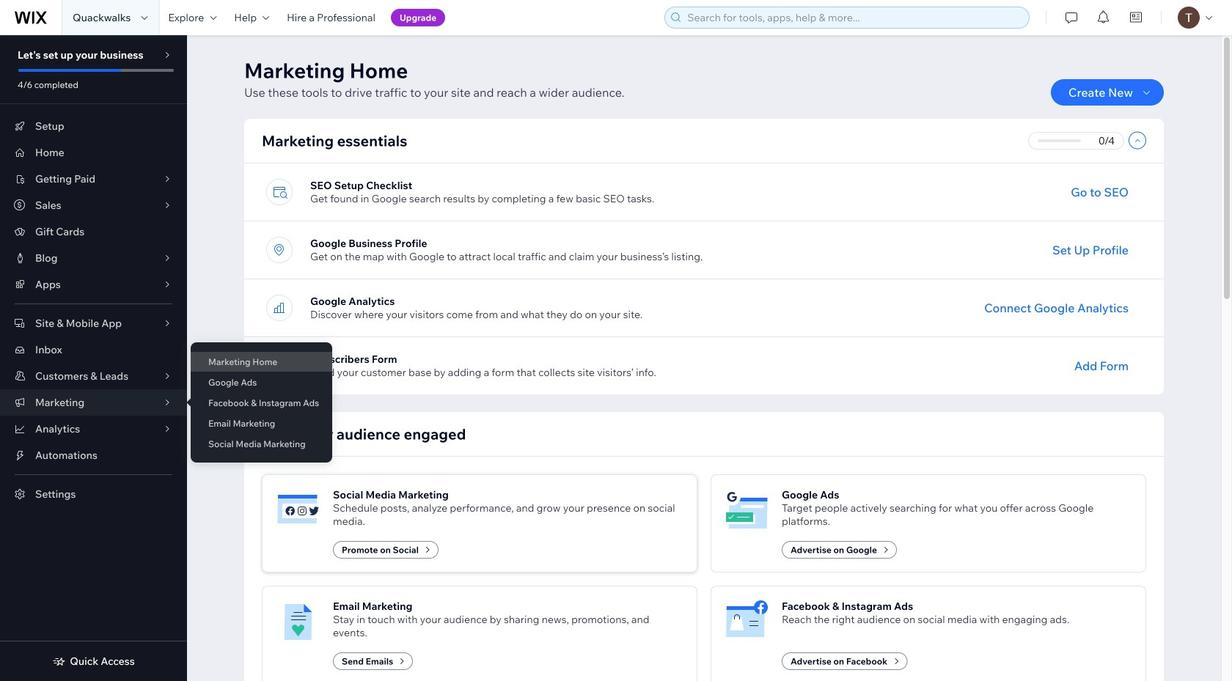 Task type: describe. For each thing, give the bounding box(es) containing it.
Search for tools, apps, help & more... field
[[683, 7, 1025, 28]]

sidebar element
[[0, 35, 187, 682]]



Task type: vqa. For each thing, say whether or not it's contained in the screenshot.
'SIDEBAR' element
yes



